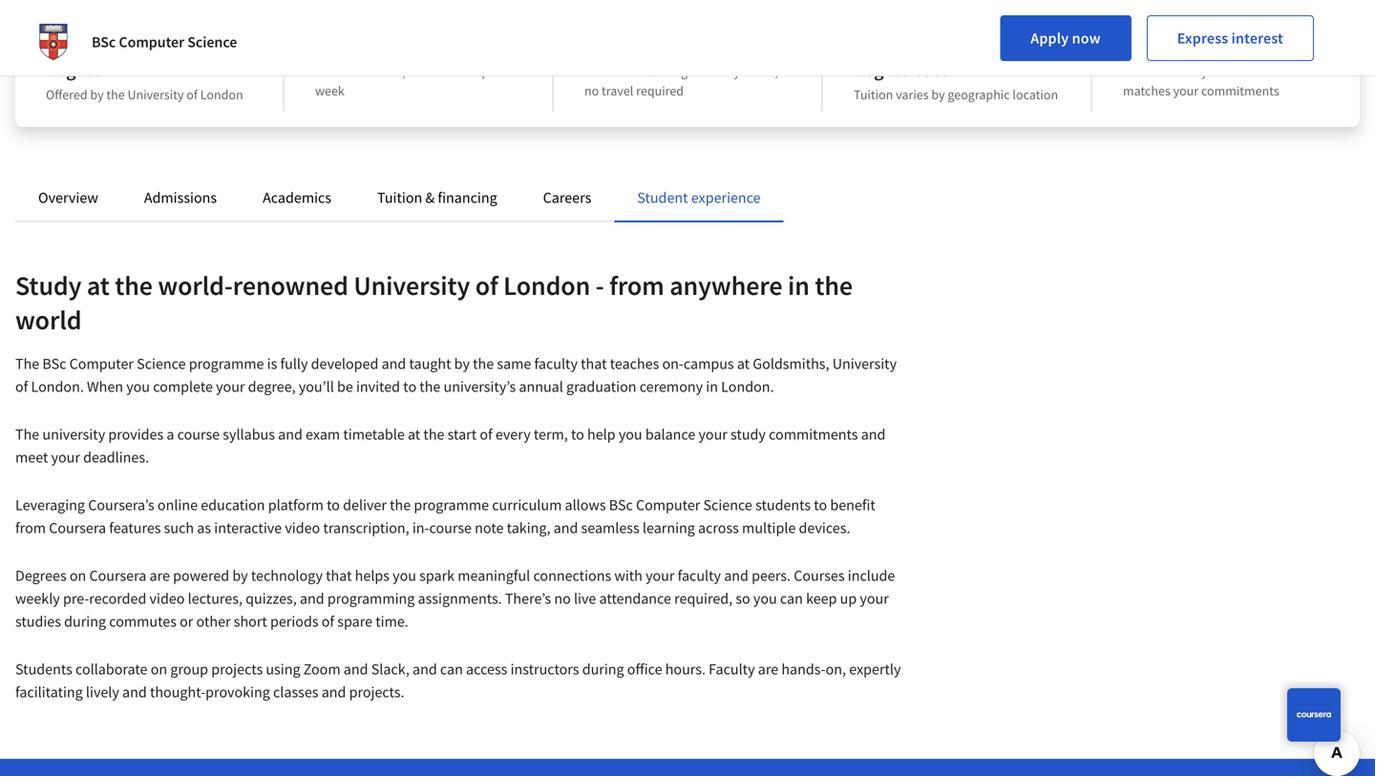 Task type: vqa. For each thing, say whether or not it's contained in the screenshot.
"Skills you'll gain" to the top
no



Task type: locate. For each thing, give the bounding box(es) containing it.
0 vertical spatial science
[[187, 32, 237, 52]]

study inside flexibility choose a study schedule that matches your commitments
[[1177, 63, 1208, 80]]

0 horizontal spatial faculty
[[534, 354, 578, 373]]

of up same
[[475, 269, 498, 302]]

video for platform
[[285, 519, 320, 538]]

0 vertical spatial can
[[780, 589, 803, 608]]

apply now button
[[1000, 15, 1131, 61]]

university down bachelor's
[[128, 86, 184, 103]]

at right campus
[[737, 354, 750, 373]]

university up the taught
[[354, 269, 470, 302]]

0 horizontal spatial a
[[167, 425, 174, 444]]

to up devices.
[[814, 496, 827, 515]]

0 vertical spatial that
[[1263, 63, 1286, 80]]

during
[[64, 612, 106, 631], [582, 660, 624, 679]]

at right the study
[[87, 269, 110, 302]]

by up lectures,
[[232, 566, 248, 585]]

your
[[1173, 82, 1199, 99], [216, 377, 245, 396], [699, 425, 728, 444], [51, 448, 80, 467], [646, 566, 675, 585], [860, 589, 889, 608]]

degree inside '£12,701 to £18,887 total degree cost tuition varies by geographic location'
[[854, 58, 910, 82]]

coursera
[[49, 519, 106, 538], [89, 566, 146, 585]]

study right balance
[[731, 425, 766, 444]]

1 horizontal spatial university
[[354, 269, 470, 302]]

£18,887
[[942, 35, 1006, 59]]

2 learning from the top
[[643, 519, 695, 538]]

campus
[[684, 354, 734, 373]]

when
[[87, 377, 123, 396]]

commitments down goldsmiths,
[[769, 425, 858, 444]]

23 courses total, 14 - 28 hours per week
[[315, 63, 500, 99]]

and up invited
[[382, 354, 406, 373]]

2 degree from the left
[[854, 58, 910, 82]]

degree
[[46, 58, 102, 82], [854, 58, 910, 82]]

learning inside hands-on learning from anywhere, no travel required
[[642, 63, 688, 80]]

1 the from the top
[[15, 354, 39, 373]]

0 horizontal spatial programme
[[189, 354, 264, 373]]

1 degree from the left
[[46, 58, 102, 82]]

required
[[636, 82, 684, 99]]

experience
[[691, 188, 761, 207]]

on up travel
[[625, 63, 639, 80]]

1 vertical spatial the
[[15, 425, 39, 444]]

a inside the university provides a course syllabus and exam timetable at the start of every term, to help you balance your study commitments and meet your deadlines.
[[167, 425, 174, 444]]

0 vertical spatial faculty
[[534, 354, 578, 373]]

and up projects.
[[344, 660, 368, 679]]

1 learning from the top
[[642, 63, 688, 80]]

by right offered
[[90, 86, 104, 103]]

by inside '£12,701 to £18,887 total degree cost tuition varies by geographic location'
[[931, 86, 945, 103]]

0 vertical spatial in
[[788, 269, 810, 302]]

on for degrees
[[70, 566, 86, 585]]

students
[[15, 660, 72, 679]]

the
[[15, 354, 39, 373], [15, 425, 39, 444]]

0 vertical spatial university
[[128, 86, 184, 103]]

to left deliver
[[327, 496, 340, 515]]

1 horizontal spatial in
[[788, 269, 810, 302]]

2 vertical spatial bsc
[[609, 496, 633, 515]]

your right matches
[[1173, 82, 1199, 99]]

help
[[587, 425, 616, 444]]

0 horizontal spatial can
[[440, 660, 463, 679]]

the up university's in the left of the page
[[473, 354, 494, 373]]

1 horizontal spatial can
[[780, 589, 803, 608]]

1 vertical spatial computer
[[69, 354, 134, 373]]

you right the so
[[753, 589, 777, 608]]

2 horizontal spatial on
[[625, 63, 639, 80]]

0 horizontal spatial -
[[424, 63, 428, 80]]

of left spare
[[322, 612, 334, 631]]

during inside degrees on coursera are powered by technology that helps you spark meaningful connections with your faculty and peers. courses include weekly pre-recorded video lectures, quizzes, and programming assignments. there's no live attendance required, so you can keep up your studies during commutes or other short periods of spare time.
[[64, 612, 106, 631]]

2 vertical spatial that
[[326, 566, 352, 585]]

faculty inside degrees on coursera are powered by technology that helps you spark meaningful connections with your faculty and peers. courses include weekly pre-recorded video lectures, quizzes, and programming assignments. there's no live attendance required, so you can keep up your studies during commutes or other short periods of spare time.
[[678, 566, 721, 585]]

you inside the bsc computer science programme is fully developed and taught by the same faculty that teaches on-campus at goldsmiths, university of london. when you complete your degree, you'll be invited to the university's annual graduation ceremony in london.
[[126, 377, 150, 396]]

and up benefit
[[861, 425, 886, 444]]

that inside flexibility choose a study schedule that matches your commitments
[[1263, 63, 1286, 80]]

on up pre-
[[70, 566, 86, 585]]

no inside hands-on learning from anywhere, no travel required
[[584, 82, 599, 99]]

0 vertical spatial no
[[584, 82, 599, 99]]

the inside leveraging coursera's online education platform to deliver the programme curriculum allows bsc computer science students to benefit from coursera features such as interactive video transcription, in-course note taking, and seamless learning across multiple devices.
[[390, 496, 411, 515]]

0 vertical spatial -
[[424, 63, 428, 80]]

0 horizontal spatial science
[[137, 354, 186, 373]]

no left the live at left bottom
[[554, 589, 571, 608]]

0 horizontal spatial university
[[128, 86, 184, 103]]

university of london logo image
[[31, 19, 76, 65]]

curriculum
[[492, 496, 562, 515]]

a right the 'provides'
[[167, 425, 174, 444]]

1 london. from the left
[[31, 377, 84, 396]]

0 vertical spatial coursera
[[49, 519, 106, 538]]

matches
[[1123, 82, 1171, 99]]

0 vertical spatial commitments
[[1201, 82, 1279, 99]]

study inside the university provides a course syllabus and exam timetable at the start of every term, to help you balance your study commitments and meet your deadlines.
[[731, 425, 766, 444]]

1 vertical spatial coursera
[[89, 566, 146, 585]]

coursera up recorded at the bottom of the page
[[89, 566, 146, 585]]

0 horizontal spatial from
[[15, 519, 46, 538]]

1 horizontal spatial london
[[503, 269, 590, 302]]

by up university's in the left of the page
[[454, 354, 470, 373]]

0 horizontal spatial at
[[87, 269, 110, 302]]

in down campus
[[706, 377, 718, 396]]

0 horizontal spatial tuition
[[377, 188, 422, 207]]

£12,701
[[854, 35, 917, 59]]

commitments down "schedule"
[[1201, 82, 1279, 99]]

on inside degrees on coursera are powered by technology that helps you spark meaningful connections with your faculty and peers. courses include weekly pre-recorded video lectures, quizzes, and programming assignments. there's no live attendance required, so you can keep up your studies during commutes or other short periods of spare time.
[[70, 566, 86, 585]]

the inside the bsc computer science programme is fully developed and taught by the same faculty that teaches on-campus at goldsmiths, university of london. when you complete your degree, you'll be invited to the university's annual graduation ceremony in london.
[[15, 354, 39, 373]]

0 vertical spatial during
[[64, 612, 106, 631]]

and down the allows
[[554, 519, 578, 538]]

from left anywhere,
[[690, 63, 717, 80]]

that inside degrees on coursera are powered by technology that helps you spark meaningful connections with your faculty and peers. courses include weekly pre-recorded video lectures, quizzes, and programming assignments. there's no live attendance required, so you can keep up your studies during commutes or other short periods of spare time.
[[326, 566, 352, 585]]

1 vertical spatial during
[[582, 660, 624, 679]]

1 horizontal spatial science
[[187, 32, 237, 52]]

are left hands- at the bottom
[[758, 660, 778, 679]]

0 horizontal spatial degree
[[46, 58, 102, 82]]

2 horizontal spatial that
[[1263, 63, 1286, 80]]

1 horizontal spatial tuition
[[854, 86, 893, 103]]

faculty up annual
[[534, 354, 578, 373]]

the down the taught
[[420, 377, 441, 396]]

the inside the university provides a course syllabus and exam timetable at the start of every term, to help you balance your study commitments and meet your deadlines.
[[423, 425, 445, 444]]

0 vertical spatial the
[[15, 354, 39, 373]]

0 horizontal spatial commitments
[[769, 425, 858, 444]]

from down the leveraging
[[15, 519, 46, 538]]

computer inside leveraging coursera's online education platform to deliver the programme curriculum allows bsc computer science students to benefit from coursera features such as interactive video transcription, in-course note taking, and seamless learning across multiple devices.
[[636, 496, 700, 515]]

no down the hands-
[[584, 82, 599, 99]]

and
[[382, 354, 406, 373], [278, 425, 303, 444], [861, 425, 886, 444], [554, 519, 578, 538], [724, 566, 749, 585], [300, 589, 324, 608], [344, 660, 368, 679], [413, 660, 437, 679], [122, 683, 147, 702], [322, 683, 346, 702]]

science
[[187, 32, 237, 52], [137, 354, 186, 373], [703, 496, 752, 515]]

1 vertical spatial learning
[[643, 519, 695, 538]]

1 horizontal spatial during
[[582, 660, 624, 679]]

1 vertical spatial at
[[737, 354, 750, 373]]

university inside study at the world-renowned university of london - from anywhere in the world
[[354, 269, 470, 302]]

course inside leveraging coursera's online education platform to deliver the programme curriculum allows bsc computer science students to benefit from coursera features such as interactive video transcription, in-course note taking, and seamless learning across multiple devices.
[[429, 519, 472, 538]]

to down the taught
[[403, 377, 416, 396]]

programme left is
[[189, 354, 264, 373]]

tuition left &
[[377, 188, 422, 207]]

tuition inside '£12,701 to £18,887 total degree cost tuition varies by geographic location'
[[854, 86, 893, 103]]

your down university
[[51, 448, 80, 467]]

complete
[[153, 377, 213, 396]]

that up "graduation"
[[581, 354, 607, 373]]

1 horizontal spatial course
[[429, 519, 472, 538]]

-
[[424, 63, 428, 80], [596, 269, 604, 302]]

1 vertical spatial university
[[354, 269, 470, 302]]

tuition left varies
[[854, 86, 893, 103]]

london. down campus
[[721, 377, 774, 396]]

learning left across
[[643, 519, 695, 538]]

start
[[448, 425, 477, 444]]

coursera down the leveraging
[[49, 519, 106, 538]]

course down complete
[[177, 425, 220, 444]]

on up thought- at the bottom of the page
[[151, 660, 167, 679]]

a down flexibility
[[1167, 63, 1174, 80]]

group
[[170, 660, 208, 679]]

university right goldsmiths,
[[832, 354, 897, 373]]

are left powered
[[149, 566, 170, 585]]

commitments inside the university provides a course syllabus and exam timetable at the start of every term, to help you balance your study commitments and meet your deadlines.
[[769, 425, 858, 444]]

interactive
[[214, 519, 282, 538]]

2 horizontal spatial from
[[690, 63, 717, 80]]

1 vertical spatial video
[[150, 589, 185, 608]]

can
[[780, 589, 803, 608], [440, 660, 463, 679]]

2 horizontal spatial bsc
[[609, 496, 633, 515]]

0 vertical spatial course
[[177, 425, 220, 444]]

and up periods
[[300, 589, 324, 608]]

1 vertical spatial from
[[609, 269, 664, 302]]

fully
[[280, 354, 308, 373]]

bsc up seamless
[[609, 496, 633, 515]]

1 vertical spatial study
[[731, 425, 766, 444]]

to left £18,887
[[921, 35, 938, 59]]

the
[[106, 86, 125, 103], [115, 269, 153, 302], [815, 269, 853, 302], [473, 354, 494, 373], [420, 377, 441, 396], [423, 425, 445, 444], [390, 496, 411, 515]]

up
[[840, 589, 857, 608]]

1 vertical spatial bsc
[[42, 354, 66, 373]]

the down world
[[15, 354, 39, 373]]

study
[[1177, 63, 1208, 80], [731, 425, 766, 444]]

on for hands-
[[625, 63, 639, 80]]

bsc right university of london logo at top left
[[92, 32, 116, 52]]

2 vertical spatial from
[[15, 519, 46, 538]]

0 vertical spatial at
[[87, 269, 110, 302]]

0 vertical spatial a
[[1167, 63, 1174, 80]]

deadlines.
[[83, 448, 149, 467]]

2 london. from the left
[[721, 377, 774, 396]]

programme up in-
[[414, 496, 489, 515]]

2 horizontal spatial science
[[703, 496, 752, 515]]

hours.
[[665, 660, 706, 679]]

transcription,
[[323, 519, 409, 538]]

devices.
[[799, 519, 850, 538]]

your down include
[[860, 589, 889, 608]]

bsc inside leveraging coursera's online education platform to deliver the programme curriculum allows bsc computer science students to benefit from coursera features such as interactive video transcription, in-course note taking, and seamless learning across multiple devices.
[[609, 496, 633, 515]]

course left the note
[[429, 519, 472, 538]]

provoking
[[205, 683, 270, 702]]

varies
[[896, 86, 929, 103]]

0 horizontal spatial london.
[[31, 377, 84, 396]]

2 vertical spatial computer
[[636, 496, 700, 515]]

from inside leveraging coursera's online education platform to deliver the programme curriculum allows bsc computer science students to benefit from coursera features such as interactive video transcription, in-course note taking, and seamless learning across multiple devices.
[[15, 519, 46, 538]]

0 vertical spatial london
[[200, 86, 243, 103]]

1 vertical spatial that
[[581, 354, 607, 373]]

1 vertical spatial london
[[503, 269, 590, 302]]

accredited
[[46, 35, 133, 59]]

the right offered
[[106, 86, 125, 103]]

tuition
[[854, 86, 893, 103], [377, 188, 422, 207]]

1 horizontal spatial a
[[1167, 63, 1174, 80]]

are inside degrees on coursera are powered by technology that helps you spark meaningful connections with your faculty and peers. courses include weekly pre-recorded video lectures, quizzes, and programming assignments. there's no live attendance required, so you can keep up your studies during commutes or other short periods of spare time.
[[149, 566, 170, 585]]

of down bachelor's
[[186, 86, 198, 103]]

travel
[[602, 82, 634, 99]]

degree inside accredited bachelor's degree offered by the university of london
[[46, 58, 102, 82]]

0 vertical spatial tuition
[[854, 86, 893, 103]]

2 the from the top
[[15, 425, 39, 444]]

1 horizontal spatial -
[[596, 269, 604, 302]]

london
[[200, 86, 243, 103], [503, 269, 590, 302]]

of right start
[[480, 425, 492, 444]]

2 vertical spatial science
[[703, 496, 752, 515]]

your left the 'degree,'
[[216, 377, 245, 396]]

video up or
[[150, 589, 185, 608]]

0 horizontal spatial in
[[706, 377, 718, 396]]

1 vertical spatial can
[[440, 660, 463, 679]]

your inside the bsc computer science programme is fully developed and taught by the same faculty that teaches on-campus at goldsmiths, university of london. when you complete your degree, you'll be invited to the university's annual graduation ceremony in london.
[[216, 377, 245, 396]]

thought-
[[150, 683, 205, 702]]

bsc computer science
[[92, 32, 237, 52]]

pre-
[[63, 589, 89, 608]]

degree up varies
[[854, 58, 910, 82]]

video down platform
[[285, 519, 320, 538]]

london down bachelor's
[[200, 86, 243, 103]]

1 horizontal spatial no
[[584, 82, 599, 99]]

careers
[[543, 188, 591, 207]]

flexibility
[[1123, 35, 1203, 59]]

0 horizontal spatial bsc
[[42, 354, 66, 373]]

degrees on coursera are powered by technology that helps you spark meaningful connections with your faculty and peers. courses include weekly pre-recorded video lectures, quizzes, and programming assignments. there's no live attendance required, so you can keep up your studies during commutes or other short periods of spare time.
[[15, 566, 895, 631]]

the up meet at the bottom left of the page
[[15, 425, 39, 444]]

the right deliver
[[390, 496, 411, 515]]

1 vertical spatial tuition
[[377, 188, 422, 207]]

1 horizontal spatial are
[[758, 660, 778, 679]]

1 horizontal spatial london.
[[721, 377, 774, 396]]

your inside flexibility choose a study schedule that matches your commitments
[[1173, 82, 1199, 99]]

world
[[15, 303, 82, 337]]

you right 'help'
[[619, 425, 642, 444]]

helps
[[355, 566, 390, 585]]

in right anywhere on the top of page
[[788, 269, 810, 302]]

by right varies
[[931, 86, 945, 103]]

- inside 23 courses total, 14 - 28 hours per week
[[424, 63, 428, 80]]

1 horizontal spatial commitments
[[1201, 82, 1279, 99]]

1 vertical spatial faculty
[[678, 566, 721, 585]]

0 horizontal spatial that
[[326, 566, 352, 585]]

study down express
[[1177, 63, 1208, 80]]

recorded
[[89, 589, 146, 608]]

to inside the university provides a course syllabus and exam timetable at the start of every term, to help you balance your study commitments and meet your deadlines.
[[571, 425, 584, 444]]

at
[[87, 269, 110, 302], [737, 354, 750, 373], [408, 425, 420, 444]]

spare
[[337, 612, 373, 631]]

london inside study at the world-renowned university of london - from anywhere in the world
[[503, 269, 590, 302]]

2 horizontal spatial university
[[832, 354, 897, 373]]

of inside the university provides a course syllabus and exam timetable at the start of every term, to help you balance your study commitments and meet your deadlines.
[[480, 425, 492, 444]]

video inside degrees on coursera are powered by technology that helps you spark meaningful connections with your faculty and peers. courses include weekly pre-recorded video lectures, quizzes, and programming assignments. there's no live attendance required, so you can keep up your studies during commutes or other short periods of spare time.
[[150, 589, 185, 608]]

faculty
[[534, 354, 578, 373], [678, 566, 721, 585]]

is
[[267, 354, 277, 373]]

0 horizontal spatial no
[[554, 589, 571, 608]]

at right timetable
[[408, 425, 420, 444]]

1 horizontal spatial programme
[[414, 496, 489, 515]]

learning up required
[[642, 63, 688, 80]]

that down interest
[[1263, 63, 1286, 80]]

0 vertical spatial computer
[[119, 32, 184, 52]]

programming
[[327, 589, 415, 608]]

1 vertical spatial commitments
[[769, 425, 858, 444]]

every
[[496, 425, 531, 444]]

peers.
[[752, 566, 791, 585]]

the left start
[[423, 425, 445, 444]]

from inside study at the world-renowned university of london - from anywhere in the world
[[609, 269, 664, 302]]

world-
[[158, 269, 233, 302]]

the inside the university provides a course syllabus and exam timetable at the start of every term, to help you balance your study commitments and meet your deadlines.
[[15, 425, 39, 444]]

course
[[177, 425, 220, 444], [429, 519, 472, 538]]

1 vertical spatial science
[[137, 354, 186, 373]]

1 horizontal spatial faculty
[[678, 566, 721, 585]]

0 vertical spatial study
[[1177, 63, 1208, 80]]

2 vertical spatial on
[[151, 660, 167, 679]]

2 vertical spatial university
[[832, 354, 897, 373]]

1 horizontal spatial that
[[581, 354, 607, 373]]

can left keep
[[780, 589, 803, 608]]

of up meet at the bottom left of the page
[[15, 377, 28, 396]]

2 vertical spatial at
[[408, 425, 420, 444]]

the for the university provides a course syllabus and exam timetable at the start of every term, to help you balance your study commitments and meet your deadlines.
[[15, 425, 39, 444]]

commitments inside flexibility choose a study schedule that matches your commitments
[[1201, 82, 1279, 99]]

0 vertical spatial bsc
[[92, 32, 116, 52]]

to left 'help'
[[571, 425, 584, 444]]

computer inside the bsc computer science programme is fully developed and taught by the same faculty that teaches on-campus at goldsmiths, university of london. when you complete your degree, you'll be invited to the university's annual graduation ceremony in london.
[[69, 354, 134, 373]]

in inside the bsc computer science programme is fully developed and taught by the same faculty that teaches on-campus at goldsmiths, university of london. when you complete your degree, you'll be invited to the university's annual graduation ceremony in london.
[[706, 377, 718, 396]]

you right when on the left of the page
[[126, 377, 150, 396]]

bsc down world
[[42, 354, 66, 373]]

the university provides a course syllabus and exam timetable at the start of every term, to help you balance your study commitments and meet your deadlines.
[[15, 425, 886, 467]]

during down pre-
[[64, 612, 106, 631]]

0 horizontal spatial are
[[149, 566, 170, 585]]

can inside degrees on coursera are powered by technology that helps you spark meaningful connections with your faculty and peers. courses include weekly pre-recorded video lectures, quizzes, and programming assignments. there's no live attendance required, so you can keep up your studies during commutes or other short periods of spare time.
[[780, 589, 803, 608]]

study at the world-renowned university of london - from anywhere in the world
[[15, 269, 853, 337]]

are inside students collaborate on group projects using zoom and slack, and can access instructors during office hours. faculty are hands-on, expertly facilitating lively and thought-provoking classes and projects.
[[758, 660, 778, 679]]

programme
[[189, 354, 264, 373], [414, 496, 489, 515]]

0 vertical spatial on
[[625, 63, 639, 80]]

in inside study at the world-renowned university of london - from anywhere in the world
[[788, 269, 810, 302]]

video inside leveraging coursera's online education platform to deliver the programme curriculum allows bsc computer science students to benefit from coursera features such as interactive video transcription, in-course note taking, and seamless learning across multiple devices.
[[285, 519, 320, 538]]

1 vertical spatial on
[[70, 566, 86, 585]]

during left office on the left bottom of the page
[[582, 660, 624, 679]]

0 vertical spatial programme
[[189, 354, 264, 373]]

that
[[1263, 63, 1286, 80], [581, 354, 607, 373], [326, 566, 352, 585]]

1 vertical spatial no
[[554, 589, 571, 608]]

0 horizontal spatial video
[[150, 589, 185, 608]]

careers link
[[543, 188, 591, 207]]

can left access
[[440, 660, 463, 679]]

hands-on learning from anywhere, no travel required
[[584, 63, 778, 99]]

a
[[1167, 63, 1174, 80], [167, 425, 174, 444]]

0 vertical spatial are
[[149, 566, 170, 585]]

by inside accredited bachelor's degree offered by the university of london
[[90, 86, 104, 103]]

hours
[[447, 63, 479, 80]]

that left 'helps'
[[326, 566, 352, 585]]

london inside accredited bachelor's degree offered by the university of london
[[200, 86, 243, 103]]

1 horizontal spatial study
[[1177, 63, 1208, 80]]

degree up offered
[[46, 58, 102, 82]]

no inside degrees on coursera are powered by technology that helps you spark meaningful connections with your faculty and peers. courses include weekly pre-recorded video lectures, quizzes, and programming assignments. there's no live attendance required, so you can keep up your studies during commutes or other short periods of spare time.
[[554, 589, 571, 608]]

and up the so
[[724, 566, 749, 585]]

expertly
[[849, 660, 901, 679]]

1 horizontal spatial on
[[151, 660, 167, 679]]

by
[[90, 86, 104, 103], [931, 86, 945, 103], [454, 354, 470, 373], [232, 566, 248, 585]]

0 horizontal spatial study
[[731, 425, 766, 444]]

from up teaches
[[609, 269, 664, 302]]

so
[[736, 589, 750, 608]]

apply now
[[1031, 29, 1101, 48]]

from
[[690, 63, 717, 80], [609, 269, 664, 302], [15, 519, 46, 538]]

0 horizontal spatial on
[[70, 566, 86, 585]]

be
[[337, 377, 353, 396]]

0 horizontal spatial london
[[200, 86, 243, 103]]

to inside '£12,701 to £18,887 total degree cost tuition varies by geographic location'
[[921, 35, 938, 59]]

london. left when on the left of the page
[[31, 377, 84, 396]]

1 vertical spatial a
[[167, 425, 174, 444]]

on inside hands-on learning from anywhere, no travel required
[[625, 63, 639, 80]]

faculty up required,
[[678, 566, 721, 585]]

coursera inside degrees on coursera are powered by technology that helps you spark meaningful connections with your faculty and peers. courses include weekly pre-recorded video lectures, quizzes, and programming assignments. there's no live attendance required, so you can keep up your studies during commutes or other short periods of spare time.
[[89, 566, 146, 585]]

1 horizontal spatial from
[[609, 269, 664, 302]]

anywhere,
[[720, 63, 778, 80]]

london up same
[[503, 269, 590, 302]]



Task type: describe. For each thing, give the bounding box(es) containing it.
invited
[[356, 377, 400, 396]]

programme inside the bsc computer science programme is fully developed and taught by the same faculty that teaches on-campus at goldsmiths, university of london. when you complete your degree, you'll be invited to the university's annual graduation ceremony in london.
[[189, 354, 264, 373]]

live
[[574, 589, 596, 608]]

technology
[[251, 566, 323, 585]]

and inside the bsc computer science programme is fully developed and taught by the same faculty that teaches on-campus at goldsmiths, university of london. when you complete your degree, you'll be invited to the university's annual graduation ceremony in london.
[[382, 354, 406, 373]]

teaches
[[610, 354, 659, 373]]

hands-
[[782, 660, 826, 679]]

access
[[466, 660, 507, 679]]

using
[[266, 660, 300, 679]]

of inside accredited bachelor's degree offered by the university of london
[[186, 86, 198, 103]]

course inside the university provides a course syllabus and exam timetable at the start of every term, to help you balance your study commitments and meet your deadlines.
[[177, 425, 220, 444]]

collaborate
[[75, 660, 148, 679]]

from inside hands-on learning from anywhere, no travel required
[[690, 63, 717, 80]]

features
[[109, 519, 161, 538]]

academics
[[263, 188, 331, 207]]

and down zoom
[[322, 683, 346, 702]]

instructors
[[511, 660, 579, 679]]

graduation
[[566, 377, 637, 396]]

during inside students collaborate on group projects using zoom and slack, and can access instructors during office hours. faculty are hands-on, expertly facilitating lively and thought-provoking classes and projects.
[[582, 660, 624, 679]]

by inside degrees on coursera are powered by technology that helps you spark meaningful connections with your faculty and peers. courses include weekly pre-recorded video lectures, quizzes, and programming assignments. there's no live attendance required, so you can keep up your studies during commutes or other short periods of spare time.
[[232, 566, 248, 585]]

leveraging
[[15, 496, 85, 515]]

of inside degrees on coursera are powered by technology that helps you spark meaningful connections with your faculty and peers. courses include weekly pre-recorded video lectures, quizzes, and programming assignments. there's no live attendance required, so you can keep up your studies during commutes or other short periods of spare time.
[[322, 612, 334, 631]]

at inside the university provides a course syllabus and exam timetable at the start of every term, to help you balance your study commitments and meet your deadlines.
[[408, 425, 420, 444]]

1 horizontal spatial bsc
[[92, 32, 116, 52]]

multiple
[[742, 519, 796, 538]]

coursera inside leveraging coursera's online education platform to deliver the programme curriculum allows bsc computer science students to benefit from coursera features such as interactive video transcription, in-course note taking, and seamless learning across multiple devices.
[[49, 519, 106, 538]]

and inside leveraging coursera's online education platform to deliver the programme curriculum allows bsc computer science students to benefit from coursera features such as interactive video transcription, in-course note taking, and seamless learning across multiple devices.
[[554, 519, 578, 538]]

apply
[[1031, 29, 1069, 48]]

bachelor's
[[136, 35, 222, 59]]

platform
[[268, 496, 324, 515]]

to inside the bsc computer science programme is fully developed and taught by the same faculty that teaches on-campus at goldsmiths, university of london. when you complete your degree, you'll be invited to the university's annual graduation ceremony in london.
[[403, 377, 416, 396]]

student experience
[[637, 188, 761, 207]]

the bsc computer science programme is fully developed and taught by the same faculty that teaches on-campus at goldsmiths, university of london. when you complete your degree, you'll be invited to the university's annual graduation ceremony in london.
[[15, 354, 897, 396]]

weekly
[[15, 589, 60, 608]]

meaningful
[[458, 566, 530, 585]]

or
[[180, 612, 193, 631]]

taking,
[[507, 519, 551, 538]]

syllabus
[[223, 425, 275, 444]]

bsc inside the bsc computer science programme is fully developed and taught by the same faculty that teaches on-campus at goldsmiths, university of london. when you complete your degree, you'll be invited to the university's annual graduation ceremony in london.
[[42, 354, 66, 373]]

university inside the bsc computer science programme is fully developed and taught by the same faculty that teaches on-campus at goldsmiths, university of london. when you complete your degree, you'll be invited to the university's annual graduation ceremony in london.
[[832, 354, 897, 373]]

programme inside leveraging coursera's online education platform to deliver the programme curriculum allows bsc computer science students to benefit from coursera features such as interactive video transcription, in-course note taking, and seamless learning across multiple devices.
[[414, 496, 489, 515]]

the up goldsmiths,
[[815, 269, 853, 302]]

spark
[[419, 566, 455, 585]]

at inside the bsc computer science programme is fully developed and taught by the same faculty that teaches on-campus at goldsmiths, university of london. when you complete your degree, you'll be invited to the university's annual graduation ceremony in london.
[[737, 354, 750, 373]]

science inside the bsc computer science programme is fully developed and taught by the same faculty that teaches on-campus at goldsmiths, university of london. when you complete your degree, you'll be invited to the university's annual graduation ceremony in london.
[[137, 354, 186, 373]]

science inside leveraging coursera's online education platform to deliver the programme curriculum allows bsc computer science students to benefit from coursera features such as interactive video transcription, in-course note taking, and seamless learning across multiple devices.
[[703, 496, 752, 515]]

university inside accredited bachelor's degree offered by the university of london
[[128, 86, 184, 103]]

required,
[[674, 589, 733, 608]]

23
[[315, 63, 328, 80]]

total,
[[377, 63, 406, 80]]

online
[[157, 496, 198, 515]]

time.
[[376, 612, 409, 631]]

express interest button
[[1147, 15, 1314, 61]]

on,
[[826, 660, 846, 679]]

interest
[[1232, 29, 1284, 48]]

slack,
[[371, 660, 410, 679]]

video for powered
[[150, 589, 185, 608]]

balance
[[645, 425, 696, 444]]

benefit
[[830, 496, 876, 515]]

and left exam at the bottom of the page
[[278, 425, 303, 444]]

that inside the bsc computer science programme is fully developed and taught by the same faculty that teaches on-campus at goldsmiths, university of london. when you complete your degree, you'll be invited to the university's annual graduation ceremony in london.
[[581, 354, 607, 373]]

short
[[234, 612, 267, 631]]

meet
[[15, 448, 48, 467]]

other
[[196, 612, 231, 631]]

you inside the university provides a course syllabus and exam timetable at the start of every term, to help you balance your study commitments and meet your deadlines.
[[619, 425, 642, 444]]

deliver
[[343, 496, 387, 515]]

accredited bachelor's degree offered by the university of london
[[46, 35, 243, 103]]

by inside the bsc computer science programme is fully developed and taught by the same faculty that teaches on-campus at goldsmiths, university of london. when you complete your degree, you'll be invited to the university's annual graduation ceremony in london.
[[454, 354, 470, 373]]

you right 'helps'
[[393, 566, 416, 585]]

geographic
[[948, 86, 1010, 103]]

courses
[[331, 63, 374, 80]]

projects.
[[349, 683, 404, 702]]

anywhere
[[670, 269, 783, 302]]

£12,701 to £18,887 total degree cost tuition varies by geographic location
[[854, 35, 1058, 103]]

can inside students collaborate on group projects using zoom and slack, and can access instructors during office hours. faculty are hands-on, expertly facilitating lively and thought-provoking classes and projects.
[[440, 660, 463, 679]]

provides
[[108, 425, 163, 444]]

28
[[431, 63, 444, 80]]

annual
[[519, 377, 563, 396]]

admissions link
[[144, 188, 217, 207]]

tuition & financing
[[377, 188, 497, 207]]

leveraging coursera's online education platform to deliver the programme curriculum allows bsc computer science students to benefit from coursera features such as interactive video transcription, in-course note taking, and seamless learning across multiple devices.
[[15, 496, 876, 538]]

timetable
[[343, 425, 405, 444]]

projects
[[211, 660, 263, 679]]

assignments.
[[418, 589, 502, 608]]

offered
[[46, 86, 87, 103]]

your right with
[[646, 566, 675, 585]]

facilitating
[[15, 683, 83, 702]]

faculty inside the bsc computer science programme is fully developed and taught by the same faculty that teaches on-campus at goldsmiths, university of london. when you complete your degree, you'll be invited to the university's annual graduation ceremony in london.
[[534, 354, 578, 373]]

week
[[315, 82, 345, 99]]

such
[[164, 519, 194, 538]]

goldsmiths,
[[753, 354, 829, 373]]

&
[[425, 188, 435, 207]]

on inside students collaborate on group projects using zoom and slack, and can access instructors during office hours. faculty are hands-on, expertly facilitating lively and thought-provoking classes and projects.
[[151, 660, 167, 679]]

your right balance
[[699, 425, 728, 444]]

learning inside leveraging coursera's online education platform to deliver the programme curriculum allows bsc computer science students to benefit from coursera features such as interactive video transcription, in-course note taking, and seamless learning across multiple devices.
[[643, 519, 695, 538]]

of inside the bsc computer science programme is fully developed and taught by the same faculty that teaches on-campus at goldsmiths, university of london. when you complete your degree, you'll be invited to the university's annual graduation ceremony in london.
[[15, 377, 28, 396]]

commutes
[[109, 612, 177, 631]]

and right lively
[[122, 683, 147, 702]]

and right slack,
[[413, 660, 437, 679]]

per
[[482, 63, 500, 80]]

of inside study at the world-renowned university of london - from anywhere in the world
[[475, 269, 498, 302]]

classes
[[273, 683, 318, 702]]

in-
[[412, 519, 429, 538]]

same
[[497, 354, 531, 373]]

the left world-
[[115, 269, 153, 302]]

flexibility choose a study schedule that matches your commitments
[[1123, 35, 1286, 99]]

the inside accredited bachelor's degree offered by the university of london
[[106, 86, 125, 103]]

there's
[[505, 589, 551, 608]]

the for the bsc computer science programme is fully developed and taught by the same faculty that teaches on-campus at goldsmiths, university of london. when you complete your degree, you'll be invited to the university's annual graduation ceremony in london.
[[15, 354, 39, 373]]

term,
[[534, 425, 568, 444]]

express
[[1177, 29, 1228, 48]]

study
[[15, 269, 82, 302]]

you'll
[[299, 377, 334, 396]]

periods
[[270, 612, 319, 631]]

at inside study at the world-renowned university of london - from anywhere in the world
[[87, 269, 110, 302]]

note
[[475, 519, 504, 538]]

a inside flexibility choose a study schedule that matches your commitments
[[1167, 63, 1174, 80]]

coursera's
[[88, 496, 154, 515]]

with
[[614, 566, 643, 585]]

academics link
[[263, 188, 331, 207]]

education
[[201, 496, 265, 515]]

overview
[[38, 188, 98, 207]]

- inside study at the world-renowned university of london - from anywhere in the world
[[596, 269, 604, 302]]



